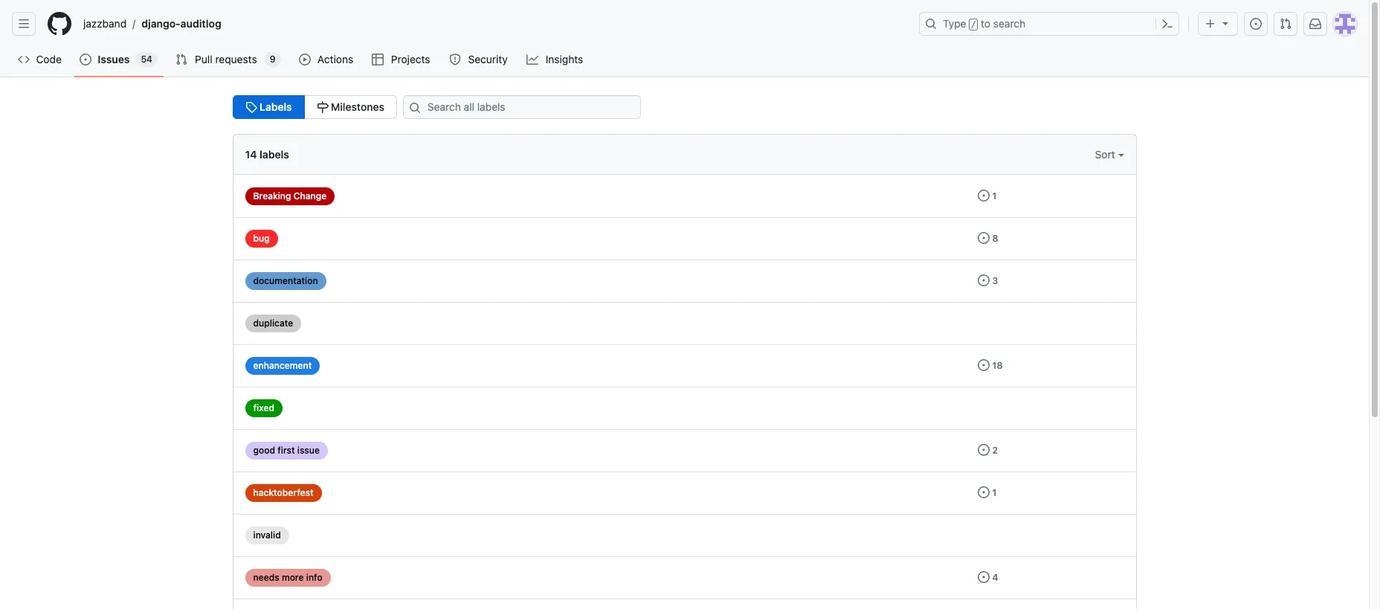 Task type: describe. For each thing, give the bounding box(es) containing it.
type
[[943, 17, 967, 30]]

bug
[[253, 233, 270, 244]]

jazzband link
[[77, 12, 133, 36]]

code image
[[18, 54, 30, 65]]

play image
[[299, 54, 311, 65]]

code link
[[12, 48, 68, 71]]

3 link
[[978, 275, 999, 286]]

needs more info
[[253, 572, 323, 583]]

issue element
[[232, 95, 397, 119]]

enhancement
[[253, 360, 312, 371]]

hacktoberfest link
[[245, 484, 322, 502]]

1 link for breaking change
[[978, 190, 997, 202]]

needs
[[253, 572, 279, 583]]

homepage image
[[48, 12, 71, 36]]

1 for hacktoberfest
[[993, 487, 997, 498]]

projects link
[[366, 48, 437, 71]]

fixed
[[253, 402, 274, 414]]

issue opened image for 18
[[978, 359, 990, 371]]

insights
[[546, 53, 583, 65]]

auditlog
[[181, 17, 221, 30]]

issues
[[98, 53, 130, 65]]

breaking change link
[[245, 187, 335, 205]]

enhancement link
[[245, 357, 320, 375]]

change
[[294, 190, 327, 202]]

4
[[993, 572, 999, 583]]

list containing jazzband
[[77, 12, 911, 36]]

breaking change
[[253, 190, 327, 202]]

bug link
[[245, 230, 278, 248]]

3
[[993, 275, 999, 286]]

labels
[[257, 100, 292, 113]]

issue opened image for 4
[[978, 571, 990, 583]]

command palette image
[[1162, 18, 1174, 30]]

first
[[278, 445, 295, 456]]

1 for breaking change
[[993, 190, 997, 202]]

good first issue
[[253, 445, 320, 456]]

labels link
[[232, 95, 305, 119]]

issue opened image down 2 link
[[978, 487, 990, 498]]

milestone image
[[317, 101, 328, 113]]

triangle down image
[[1220, 17, 1232, 29]]

django-auditlog link
[[136, 12, 227, 36]]

tag image
[[245, 101, 257, 113]]

Search all labels text field
[[403, 95, 641, 119]]

14 labels
[[245, 148, 289, 161]]

type / to search
[[943, 17, 1026, 30]]

jazzband
[[83, 17, 127, 30]]

more
[[282, 572, 304, 583]]

actions link
[[293, 48, 360, 71]]

fixed link
[[245, 399, 283, 417]]

requests
[[215, 53, 257, 65]]

Labels search field
[[403, 95, 641, 119]]

invalid link
[[245, 527, 289, 545]]

9
[[270, 54, 276, 65]]

issue opened image left issues
[[80, 54, 92, 65]]

projects
[[391, 53, 430, 65]]

good
[[253, 445, 275, 456]]

git pull request image
[[176, 54, 187, 65]]

issue
[[297, 445, 320, 456]]

security link
[[443, 48, 515, 71]]

4 link
[[978, 571, 999, 583]]

actions
[[318, 53, 353, 65]]

18
[[993, 360, 1003, 371]]



Task type: vqa. For each thing, say whether or not it's contained in the screenshot.
the middle Your
no



Task type: locate. For each thing, give the bounding box(es) containing it.
issue opened image left 4
[[978, 571, 990, 583]]

1 vertical spatial 1 link
[[978, 487, 997, 498]]

0 vertical spatial 1 link
[[978, 190, 997, 202]]

search
[[994, 17, 1026, 30]]

1 horizontal spatial /
[[971, 19, 977, 30]]

issue opened image left 8
[[978, 232, 990, 244]]

5 issue opened image from the top
[[978, 571, 990, 583]]

/ left django-
[[133, 17, 136, 30]]

1 link
[[978, 190, 997, 202], [978, 487, 997, 498]]

1 up 8
[[993, 190, 997, 202]]

1 link up '8' link
[[978, 190, 997, 202]]

pull
[[195, 53, 213, 65]]

8
[[993, 233, 999, 244]]

/ inside 'type / to search'
[[971, 19, 977, 30]]

notifications image
[[1310, 18, 1322, 30]]

duplicate
[[253, 318, 293, 329]]

invalid
[[253, 530, 281, 541]]

search image
[[409, 102, 421, 114]]

sort
[[1095, 148, 1118, 161]]

14
[[245, 148, 257, 161]]

1 issue opened image from the top
[[978, 190, 990, 202]]

plus image
[[1205, 18, 1217, 30]]

3 issue opened image from the top
[[978, 359, 990, 371]]

2 issue opened image from the top
[[978, 275, 990, 286]]

to
[[981, 17, 991, 30]]

hacktoberfest
[[253, 487, 314, 498]]

1 link for hacktoberfest
[[978, 487, 997, 498]]

jazzband / django-auditlog
[[83, 17, 221, 30]]

code
[[36, 53, 62, 65]]

1
[[993, 190, 997, 202], [993, 487, 997, 498]]

/ left to
[[971, 19, 977, 30]]

issue opened image
[[978, 190, 990, 202], [978, 275, 990, 286], [978, 359, 990, 371], [978, 444, 990, 456], [978, 571, 990, 583]]

shield image
[[449, 54, 461, 65]]

documentation link
[[245, 272, 326, 290]]

milestones link
[[304, 95, 397, 119]]

1 down 2
[[993, 487, 997, 498]]

good first issue link
[[245, 442, 328, 460]]

git pull request image
[[1280, 18, 1292, 30]]

milestones
[[328, 100, 385, 113]]

1 link down 2 link
[[978, 487, 997, 498]]

security
[[468, 53, 508, 65]]

issue opened image for 1
[[978, 190, 990, 202]]

pull requests
[[195, 53, 257, 65]]

/ inside jazzband / django-auditlog
[[133, 17, 136, 30]]

table image
[[372, 54, 384, 65]]

django-
[[142, 17, 181, 30]]

None search field
[[397, 95, 659, 119]]

issue opened image for 3
[[978, 275, 990, 286]]

issue opened image left 3
[[978, 275, 990, 286]]

graph image
[[527, 54, 539, 65]]

0 horizontal spatial /
[[133, 17, 136, 30]]

1 vertical spatial 1
[[993, 487, 997, 498]]

issue opened image up '8' link
[[978, 190, 990, 202]]

8 link
[[978, 232, 999, 244]]

issue opened image for 2
[[978, 444, 990, 456]]

2 link
[[978, 444, 998, 456]]

insights link
[[521, 48, 591, 71]]

/
[[133, 17, 136, 30], [971, 19, 977, 30]]

4 issue opened image from the top
[[978, 444, 990, 456]]

54
[[141, 54, 153, 65]]

sort button
[[1095, 147, 1124, 162]]

18 link
[[978, 359, 1003, 371]]

2 1 link from the top
[[978, 487, 997, 498]]

info
[[306, 572, 323, 583]]

issue opened image left 2
[[978, 444, 990, 456]]

2
[[993, 445, 998, 456]]

/ for jazzband
[[133, 17, 136, 30]]

issue opened image left 18
[[978, 359, 990, 371]]

0 vertical spatial 1
[[993, 190, 997, 202]]

labels
[[260, 148, 289, 161]]

issue opened image
[[1251, 18, 1262, 30], [80, 54, 92, 65], [978, 232, 990, 244], [978, 487, 990, 498]]

needs more info link
[[245, 569, 331, 587]]

issue opened image left git pull request icon
[[1251, 18, 1262, 30]]

duplicate link
[[245, 315, 301, 333]]

/ for type
[[971, 19, 977, 30]]

1 1 from the top
[[993, 190, 997, 202]]

documentation
[[253, 275, 318, 286]]

list
[[77, 12, 911, 36]]

breaking
[[253, 190, 291, 202]]

2 1 from the top
[[993, 487, 997, 498]]

1 1 link from the top
[[978, 190, 997, 202]]



